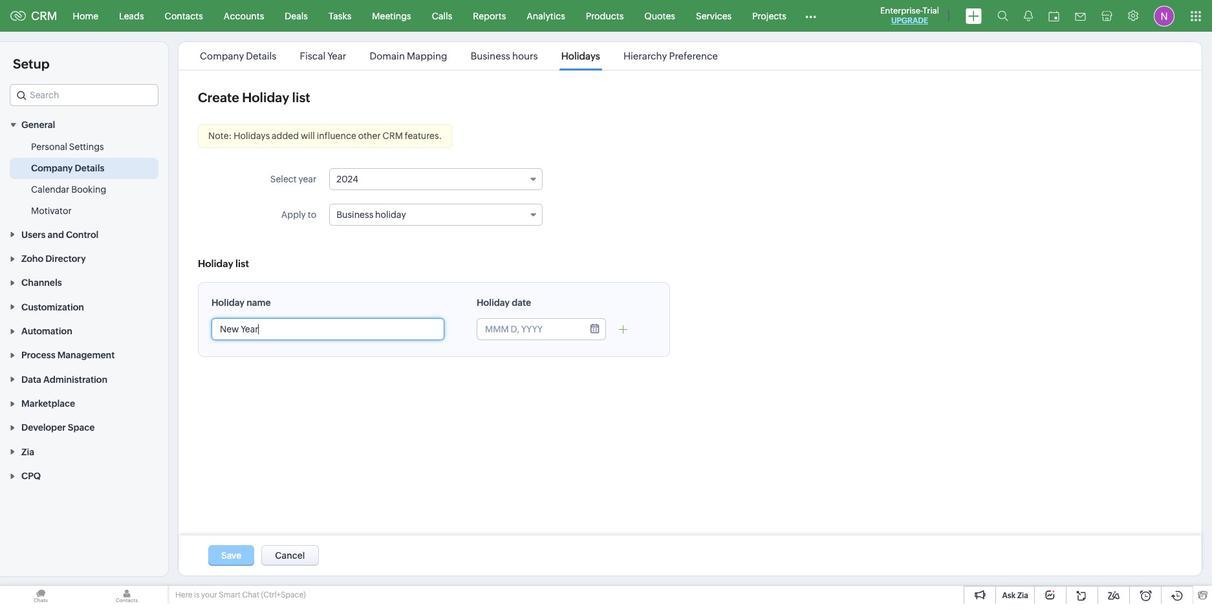 Task type: vqa. For each thing, say whether or not it's contained in the screenshot.
Company Details 'link'
yes



Task type: describe. For each thing, give the bounding box(es) containing it.
analytics
[[527, 11, 565, 21]]

holidays inside list
[[561, 50, 600, 61]]

create
[[198, 90, 239, 105]]

contacts image
[[86, 586, 168, 604]]

list containing company details
[[188, 42, 730, 70]]

projects link
[[742, 0, 797, 31]]

2024
[[337, 174, 358, 184]]

marketplace button
[[0, 391, 168, 415]]

fiscal
[[300, 50, 326, 61]]

holiday name
[[212, 298, 271, 308]]

Search text field
[[10, 85, 158, 105]]

ask
[[1002, 591, 1016, 600]]

booking
[[71, 185, 106, 195]]

leads link
[[109, 0, 154, 31]]

hierarchy
[[624, 50, 667, 61]]

data administration button
[[0, 367, 168, 391]]

users
[[21, 229, 46, 240]]

data
[[21, 374, 41, 385]]

ask zia
[[1002, 591, 1029, 600]]

services
[[696, 11, 732, 21]]

holidays link
[[559, 50, 602, 61]]

motivator link
[[31, 205, 72, 218]]

profile element
[[1146, 0, 1183, 31]]

business hours link
[[469, 50, 540, 61]]

company details inside list
[[200, 50, 277, 61]]

channels button
[[0, 270, 168, 295]]

process management
[[21, 350, 115, 361]]

holiday for holiday name
[[212, 298, 245, 308]]

domain mapping
[[370, 50, 447, 61]]

personal
[[31, 142, 67, 152]]

date
[[512, 298, 531, 308]]

space
[[68, 423, 95, 433]]

reports
[[473, 11, 506, 21]]

hierarchy preference
[[624, 50, 718, 61]]

fiscal year
[[300, 50, 346, 61]]

meetings link
[[362, 0, 422, 31]]

tasks
[[329, 11, 352, 21]]

personal settings link
[[31, 141, 104, 154]]

company details inside general region
[[31, 163, 104, 174]]

other
[[358, 131, 381, 141]]

products link
[[576, 0, 634, 31]]

name
[[247, 298, 271, 308]]

and
[[48, 229, 64, 240]]

create menu image
[[966, 8, 982, 24]]

signals element
[[1016, 0, 1041, 32]]

holiday list
[[198, 258, 249, 269]]

1 vertical spatial crm
[[383, 131, 403, 141]]

Business holiday field
[[329, 204, 543, 226]]

select year
[[270, 174, 316, 184]]

automation
[[21, 326, 72, 336]]

added
[[272, 131, 299, 141]]

enterprise-trial upgrade
[[881, 6, 939, 25]]

your
[[201, 591, 217, 600]]

calendar
[[31, 185, 69, 195]]

deals
[[285, 11, 308, 21]]

administration
[[43, 374, 107, 385]]

domain
[[370, 50, 405, 61]]

Holiday name text field
[[212, 319, 444, 340]]

quotes link
[[634, 0, 686, 31]]

holiday up 'added'
[[242, 90, 289, 105]]

quotes
[[645, 11, 675, 21]]

customization
[[21, 302, 84, 312]]

setup
[[13, 56, 50, 71]]

hierarchy preference link
[[622, 50, 720, 61]]

0 horizontal spatial holidays
[[234, 131, 270, 141]]

year
[[299, 174, 316, 184]]

mapping
[[407, 50, 447, 61]]

users and control
[[21, 229, 99, 240]]

company details link inside general region
[[31, 162, 104, 175]]

create holiday list
[[198, 90, 310, 105]]

tasks link
[[318, 0, 362, 31]]

analytics link
[[516, 0, 576, 31]]

search image
[[998, 10, 1009, 21]]

profile image
[[1154, 5, 1175, 26]]

chat
[[242, 591, 260, 600]]

calendar booking
[[31, 185, 106, 195]]

holiday for holiday list
[[198, 258, 233, 269]]

calls
[[432, 11, 452, 21]]

influence
[[317, 131, 356, 141]]

smart
[[219, 591, 241, 600]]

zoho
[[21, 254, 43, 264]]

fiscal year link
[[298, 50, 348, 61]]



Task type: locate. For each thing, give the bounding box(es) containing it.
general
[[21, 120, 55, 130]]

holiday left name
[[212, 298, 245, 308]]

apply
[[281, 210, 306, 220]]

0 vertical spatial company
[[200, 50, 244, 61]]

management
[[57, 350, 115, 361]]

cpq button
[[0, 464, 168, 488]]

company details link down the personal settings
[[31, 162, 104, 175]]

1 horizontal spatial company details link
[[198, 50, 279, 61]]

0 horizontal spatial company details
[[31, 163, 104, 174]]

company details down the personal settings
[[31, 163, 104, 174]]

zia right ask
[[1018, 591, 1029, 600]]

0 vertical spatial crm
[[31, 9, 57, 23]]

business left holiday
[[337, 210, 373, 220]]

holiday
[[375, 210, 406, 220]]

company details link down accounts
[[198, 50, 279, 61]]

settings
[[69, 142, 104, 152]]

zia up 'cpq'
[[21, 447, 34, 457]]

select
[[270, 174, 297, 184]]

1 horizontal spatial details
[[246, 50, 277, 61]]

general region
[[0, 137, 168, 222]]

crm right other
[[383, 131, 403, 141]]

is
[[194, 591, 200, 600]]

0 horizontal spatial details
[[75, 163, 104, 174]]

trial
[[923, 6, 939, 16]]

zoho directory
[[21, 254, 86, 264]]

general button
[[0, 113, 168, 137]]

search element
[[990, 0, 1016, 32]]

calendar booking link
[[31, 183, 106, 196]]

process
[[21, 350, 55, 361]]

1 vertical spatial company details
[[31, 163, 104, 174]]

1 horizontal spatial holidays
[[561, 50, 600, 61]]

0 vertical spatial list
[[292, 90, 310, 105]]

list up holiday name
[[236, 258, 249, 269]]

0 horizontal spatial zia
[[21, 447, 34, 457]]

list up will
[[292, 90, 310, 105]]

1 vertical spatial company
[[31, 163, 73, 174]]

details up create holiday list
[[246, 50, 277, 61]]

chats image
[[0, 586, 82, 604]]

company up calendar
[[31, 163, 73, 174]]

business left 'hours'
[[471, 50, 510, 61]]

1 vertical spatial company details link
[[31, 162, 104, 175]]

0 horizontal spatial company
[[31, 163, 73, 174]]

meetings
[[372, 11, 411, 21]]

developer
[[21, 423, 66, 433]]

contacts link
[[154, 0, 213, 31]]

company details down accounts
[[200, 50, 277, 61]]

company up create
[[200, 50, 244, 61]]

crm
[[31, 9, 57, 23], [383, 131, 403, 141]]

features.
[[405, 131, 442, 141]]

crm link
[[10, 9, 57, 23]]

0 horizontal spatial business
[[337, 210, 373, 220]]

0 horizontal spatial company details link
[[31, 162, 104, 175]]

users and control button
[[0, 222, 168, 246]]

contacts
[[165, 11, 203, 21]]

apply to
[[281, 210, 316, 220]]

1 horizontal spatial company details
[[200, 50, 277, 61]]

accounts
[[224, 11, 264, 21]]

None field
[[10, 84, 159, 106]]

1 vertical spatial list
[[236, 258, 249, 269]]

hours
[[512, 50, 538, 61]]

1 horizontal spatial zia
[[1018, 591, 1029, 600]]

details inside list
[[246, 50, 277, 61]]

home link
[[62, 0, 109, 31]]

2024 field
[[329, 168, 543, 190]]

leads
[[119, 11, 144, 21]]

preference
[[669, 50, 718, 61]]

business for business hours
[[471, 50, 510, 61]]

1 horizontal spatial list
[[292, 90, 310, 105]]

holidays down the products link
[[561, 50, 600, 61]]

data administration
[[21, 374, 107, 385]]

0 vertical spatial company details link
[[198, 50, 279, 61]]

here
[[175, 591, 192, 600]]

1 horizontal spatial business
[[471, 50, 510, 61]]

mails image
[[1075, 13, 1086, 20]]

MMM d, yyyy text field
[[477, 319, 581, 340]]

products
[[586, 11, 624, 21]]

holidays right note:
[[234, 131, 270, 141]]

zoho directory button
[[0, 246, 168, 270]]

business inside field
[[337, 210, 373, 220]]

0 horizontal spatial crm
[[31, 9, 57, 23]]

control
[[66, 229, 99, 240]]

signals image
[[1024, 10, 1033, 21]]

note: holidays added will influence other crm features.
[[208, 131, 442, 141]]

customization button
[[0, 295, 168, 319]]

holiday left date
[[477, 298, 510, 308]]

enterprise-
[[881, 6, 923, 16]]

mails element
[[1068, 1, 1094, 31]]

1 vertical spatial holidays
[[234, 131, 270, 141]]

1 vertical spatial zia
[[1018, 591, 1029, 600]]

1 horizontal spatial crm
[[383, 131, 403, 141]]

0 vertical spatial company details
[[200, 50, 277, 61]]

company inside 'link'
[[31, 163, 73, 174]]

list
[[292, 90, 310, 105], [236, 258, 249, 269]]

company inside list
[[200, 50, 244, 61]]

Other Modules field
[[797, 5, 825, 26]]

business inside list
[[471, 50, 510, 61]]

calendar image
[[1049, 11, 1060, 21]]

1 vertical spatial details
[[75, 163, 104, 174]]

company
[[200, 50, 244, 61], [31, 163, 73, 174]]

zia inside dropdown button
[[21, 447, 34, 457]]

0 vertical spatial details
[[246, 50, 277, 61]]

personal settings
[[31, 142, 104, 152]]

holiday up holiday name
[[198, 258, 233, 269]]

reports link
[[463, 0, 516, 31]]

crm left the home
[[31, 9, 57, 23]]

here is your smart chat (ctrl+space)
[[175, 591, 306, 600]]

business
[[471, 50, 510, 61], [337, 210, 373, 220]]

will
[[301, 131, 315, 141]]

create menu element
[[958, 0, 990, 31]]

0 horizontal spatial list
[[236, 258, 249, 269]]

details
[[246, 50, 277, 61], [75, 163, 104, 174]]

developer space
[[21, 423, 95, 433]]

zia button
[[0, 440, 168, 464]]

0 vertical spatial business
[[471, 50, 510, 61]]

list
[[188, 42, 730, 70]]

holidays
[[561, 50, 600, 61], [234, 131, 270, 141]]

1 vertical spatial business
[[337, 210, 373, 220]]

details up booking
[[75, 163, 104, 174]]

cancel button
[[262, 545, 319, 566]]

marketplace
[[21, 399, 75, 409]]

(ctrl+space)
[[261, 591, 306, 600]]

business holiday
[[337, 210, 406, 220]]

holiday date
[[477, 298, 531, 308]]

domain mapping link
[[368, 50, 449, 61]]

channels
[[21, 278, 62, 288]]

motivator
[[31, 206, 72, 216]]

1 horizontal spatial company
[[200, 50, 244, 61]]

year
[[328, 50, 346, 61]]

0 vertical spatial zia
[[21, 447, 34, 457]]

process management button
[[0, 343, 168, 367]]

accounts link
[[213, 0, 275, 31]]

directory
[[45, 254, 86, 264]]

home
[[73, 11, 98, 21]]

holiday
[[242, 90, 289, 105], [198, 258, 233, 269], [212, 298, 245, 308], [477, 298, 510, 308]]

deals link
[[275, 0, 318, 31]]

calls link
[[422, 0, 463, 31]]

0 vertical spatial holidays
[[561, 50, 600, 61]]

to
[[308, 210, 316, 220]]

cpq
[[21, 471, 41, 481]]

holiday for holiday date
[[477, 298, 510, 308]]

details inside 'link'
[[75, 163, 104, 174]]

services link
[[686, 0, 742, 31]]

business for business holiday
[[337, 210, 373, 220]]



